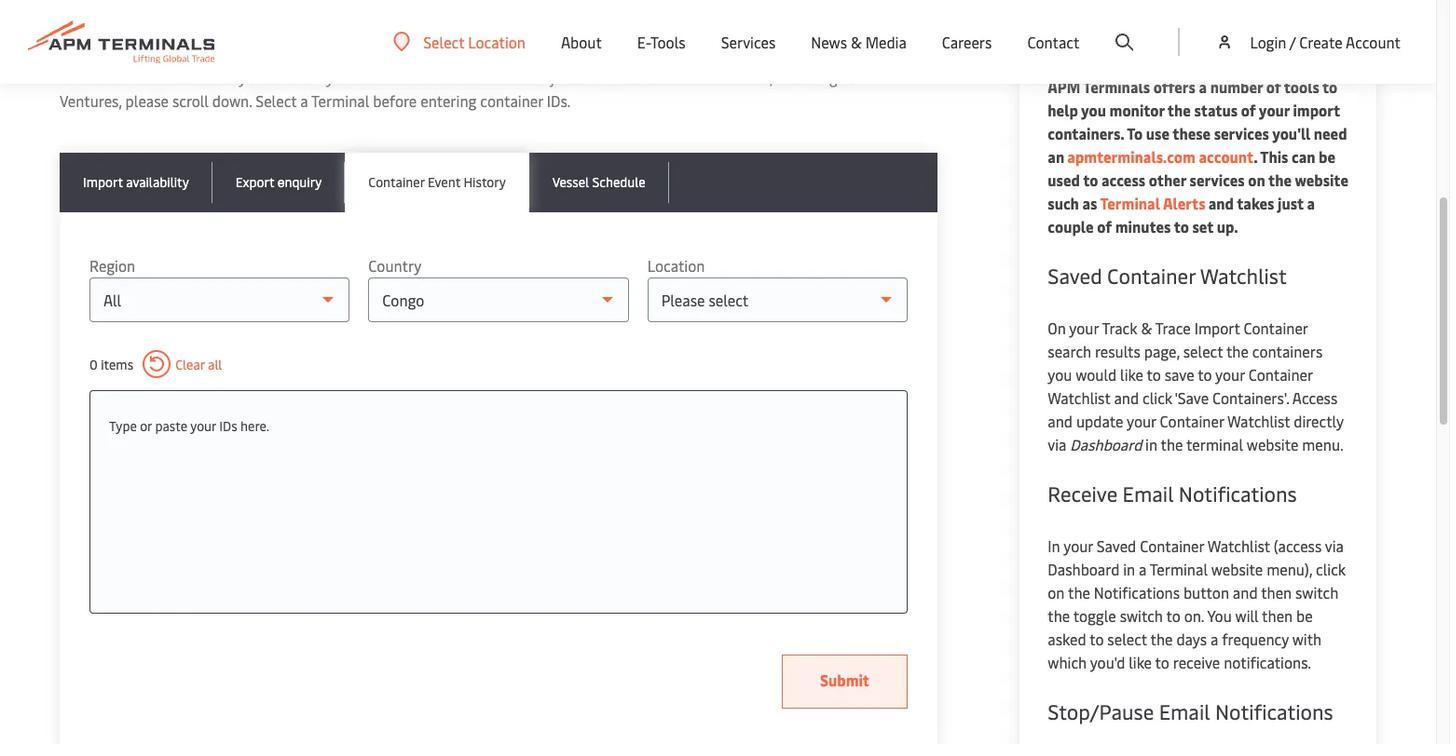 Task type: describe. For each thing, give the bounding box(es) containing it.
paste
[[155, 418, 187, 435]]

export
[[236, 173, 274, 191]]

your inside apm terminals offers a number of tools to help you monitor the status of your import containers. to use these services you'll need an
[[1259, 100, 1290, 120]]

history
[[464, 173, 506, 191]]

alerts
[[1163, 193, 1206, 213]]

watchlist inside in your saved container watchlist (access via dashboard in a terminal website menu), click on the notifications button and then switch the toggle switch to on. you will then be asked to select the days a frequency with which you'd like to receive notifications.
[[1208, 536, 1271, 557]]

tab list containing import availability
[[60, 153, 938, 213]]

/
[[1290, 32, 1296, 52]]

apmterminals.com
[[1068, 146, 1196, 167]]

saved inside in your saved container watchlist (access via dashboard in a terminal website menu), click on the notifications button and then switch the toggle switch to on. you will then be asked to select the days a frequency with which you'd like to receive notifications.
[[1097, 536, 1137, 557]]

terminal inside our global t&t tool allows you to check your containers located at our major terminals. for other terminals, including joint ventures, please scroll down. select a terminal before entering container ids.
[[311, 90, 369, 111]]

other inside our global t&t tool allows you to check your containers located at our major terminals. for other terminals, including joint ventures, please scroll down. select a terminal before entering container ids.
[[667, 67, 703, 88]]

(access
[[1274, 536, 1322, 557]]

the inside apm terminals offers a number of tools to help you monitor the status of your import containers. to use these services you'll need an
[[1168, 100, 1191, 120]]

of down number in the top right of the page
[[1241, 100, 1256, 120]]

offers
[[1154, 76, 1196, 97]]

asked
[[1048, 629, 1087, 650]]

contact
[[1028, 32, 1080, 52]]

website for container
[[1212, 559, 1263, 580]]

a down receive email notifications
[[1139, 559, 1147, 580]]

the inside "on your track & trace import container search results page, select the containers you would like to save to your container watchlist and click 'save containers'. access and update your container watchlist directly via"
[[1227, 341, 1249, 362]]

receive
[[1173, 653, 1221, 673]]

1 vertical spatial switch
[[1120, 606, 1163, 626]]

1 vertical spatial then
[[1262, 606, 1293, 626]]

joint
[[841, 67, 874, 88]]

button
[[1184, 583, 1230, 603]]

apm
[[1048, 76, 1081, 97]]

in your saved container watchlist (access via dashboard in a terminal website menu), click on the notifications button and then switch the toggle switch to on. you will then be asked to select the days a frequency with which you'd like to receive notifications.
[[1048, 536, 1346, 673]]

a inside our global t&t tool allows you to check your containers located at our major terminals. for other terminals, including joint ventures, please scroll down. select a terminal before entering container ids.
[[300, 90, 308, 111]]

as
[[1083, 193, 1098, 213]]

on inside in your saved container watchlist (access via dashboard in a terminal website menu), click on the notifications button and then switch the toggle switch to on. you will then be asked to select the days a frequency with which you'd like to receive notifications.
[[1048, 583, 1065, 603]]

receive email notifications
[[1048, 480, 1297, 508]]

just
[[1278, 193, 1304, 213]]

monitor
[[1110, 100, 1165, 120]]

click inside "on your track & trace import container search results page, select the containers you would like to save to your container watchlist and click 'save containers'. access and update your container watchlist directly via"
[[1143, 388, 1173, 408]]

e-tools button
[[638, 0, 686, 84]]

lifting
[[60, 16, 134, 51]]

takes
[[1237, 193, 1275, 213]]

on.
[[1185, 606, 1205, 626]]

submit
[[820, 670, 870, 691]]

create
[[1300, 32, 1343, 52]]

be inside . this can be used to access other services on the website such as
[[1319, 146, 1336, 167]]

about button
[[561, 0, 602, 84]]

at
[[487, 67, 500, 88]]

these
[[1173, 123, 1211, 144]]

connectivity
[[293, 16, 432, 51]]

need
[[1314, 123, 1348, 144]]

lifting standards of connectivity
[[60, 16, 432, 51]]

saved container watchlist
[[1048, 262, 1287, 290]]

container inside button
[[368, 173, 425, 191]]

import inside button
[[83, 173, 123, 191]]

t&t
[[133, 67, 159, 88]]

apm terminals offers a number of tools to help you monitor the status of your import containers. to use these services you'll need an
[[1048, 76, 1348, 167]]

stop/pause email notifications
[[1048, 698, 1334, 726]]

import availability button
[[60, 153, 212, 213]]

via inside in your saved container watchlist (access via dashboard in a terminal website menu), click on the notifications button and then switch the toggle switch to on. you will then be asked to select the days a frequency with which you'd like to receive notifications.
[[1325, 536, 1344, 557]]

to down page,
[[1147, 365, 1161, 385]]

select inside in your saved container watchlist (access via dashboard in a terminal website menu), click on the notifications button and then switch the toggle switch to on. you will then be asked to select the days a frequency with which you'd like to receive notifications.
[[1108, 629, 1148, 650]]

watchlist down would
[[1048, 388, 1111, 408]]

0 horizontal spatial location
[[468, 31, 526, 52]]

to down toggle
[[1090, 629, 1104, 650]]

and left update
[[1048, 411, 1073, 432]]

help
[[1048, 100, 1078, 120]]

on your track & trace import container search results page, select the containers you would like to save to your container watchlist and click 'save containers'. access and update your container watchlist directly via
[[1048, 318, 1344, 455]]

media
[[866, 32, 907, 52]]

0 vertical spatial saved
[[1048, 262, 1103, 290]]

such
[[1048, 193, 1079, 213]]

search
[[1048, 341, 1092, 362]]

to inside our global t&t tool allows you to check your containers located at our major terminals. for other terminals, including joint ventures, please scroll down. select a terminal before entering container ids.
[[267, 67, 281, 88]]

. this can be used to access other services on the website such as
[[1048, 146, 1349, 213]]

dashboard in the terminal website menu.
[[1070, 434, 1344, 455]]

update
[[1077, 411, 1124, 432]]

tools
[[651, 32, 686, 52]]

our
[[504, 67, 526, 88]]

e-tools
[[638, 32, 686, 52]]

careers button
[[942, 0, 992, 84]]

select inside our global t&t tool allows you to check your containers located at our major terminals. for other terminals, including joint ventures, please scroll down. select a terminal before entering container ids.
[[256, 90, 297, 111]]

entering
[[421, 90, 477, 111]]

0 horizontal spatial services
[[721, 32, 776, 52]]

status
[[1195, 100, 1238, 120]]

import
[[1293, 100, 1340, 120]]

1 horizontal spatial in
[[1146, 434, 1158, 455]]

terminal
[[1187, 434, 1244, 455]]

access
[[1102, 170, 1146, 190]]

submit button
[[782, 655, 908, 709]]

1 horizontal spatial select
[[423, 31, 465, 52]]

like inside in your saved container watchlist (access via dashboard in a terminal website menu), click on the notifications button and then switch the toggle switch to on. you will then be asked to select the days a frequency with which you'd like to receive notifications.
[[1129, 653, 1152, 673]]

container
[[480, 90, 543, 111]]

select location
[[423, 31, 526, 52]]

your inside in your saved container watchlist (access via dashboard in a terminal website menu), click on the notifications button and then switch the toggle switch to on. you will then be asked to select the days a frequency with which you'd like to receive notifications.
[[1064, 536, 1093, 557]]

export еnquiry
[[236, 173, 322, 191]]

results
[[1095, 341, 1141, 362]]

containers'.
[[1213, 388, 1290, 408]]

schedule
[[592, 173, 646, 191]]

account
[[1346, 32, 1401, 52]]

1 vertical spatial terminal
[[1101, 193, 1161, 213]]

notifications inside in your saved container watchlist (access via dashboard in a terminal website menu), click on the notifications button and then switch the toggle switch to on. you will then be asked to select the days a frequency with which you'd like to receive notifications.
[[1094, 583, 1180, 603]]

services button
[[721, 0, 776, 84]]

and inside the and takes just a couple of minutes to set up.
[[1209, 193, 1234, 213]]

e-
[[638, 32, 651, 52]]

you inside "on your track & trace import container search results page, select the containers you would like to save to your container watchlist and click 'save containers'. access and update your container watchlist directly via"
[[1048, 365, 1072, 385]]

to left 'receive'
[[1156, 653, 1170, 673]]

the left days
[[1151, 629, 1173, 650]]

terminal alerts
[[1101, 193, 1206, 213]]

and takes just a couple of minutes to set up.
[[1048, 193, 1315, 237]]

would
[[1076, 365, 1117, 385]]

type
[[109, 418, 137, 435]]

you inside our global t&t tool allows you to check your containers located at our major terminals. for other terminals, including joint ventures, please scroll down. select a terminal before entering container ids.
[[239, 67, 263, 88]]

down.
[[212, 90, 252, 111]]

terminal alerts link
[[1101, 193, 1206, 213]]

1 horizontal spatial services
[[1202, 12, 1296, 48]]

to inside apm terminals offers a number of tools to help you monitor the status of your import containers. to use these services you'll need an
[[1323, 76, 1338, 97]]

you inside apm terminals offers a number of tools to help you monitor the status of your import containers. to use these services you'll need an
[[1081, 100, 1107, 120]]

menu.
[[1303, 434, 1344, 455]]

which
[[1048, 653, 1087, 673]]

page,
[[1145, 341, 1180, 362]]

used
[[1048, 170, 1080, 190]]

couple
[[1048, 216, 1094, 237]]

and up update
[[1114, 388, 1139, 408]]

notifications.
[[1224, 653, 1312, 673]]



Task type: vqa. For each thing, say whether or not it's contained in the screenshot.
the Import within Import Availability button
yes



Task type: locate. For each thing, give the bounding box(es) containing it.
vessel schedule button
[[529, 153, 669, 213]]

containers up before in the top of the page
[[359, 67, 430, 88]]

0 vertical spatial dashboard
[[1070, 434, 1142, 455]]

1 vertical spatial like
[[1129, 653, 1152, 673]]

website down can
[[1295, 170, 1349, 190]]

then right the will
[[1262, 606, 1293, 626]]

global
[[87, 67, 130, 88]]

like down results
[[1121, 365, 1144, 385]]

your right update
[[1127, 411, 1157, 432]]

your up "containers'."
[[1216, 365, 1245, 385]]

0 vertical spatial containers
[[359, 67, 430, 88]]

email right "receive"
[[1123, 480, 1174, 508]]

can
[[1292, 146, 1316, 167]]

0 vertical spatial in
[[1146, 434, 1158, 455]]

login / create account
[[1251, 32, 1401, 52]]

click
[[1143, 388, 1173, 408], [1316, 559, 1346, 580]]

event
[[428, 173, 461, 191]]

allows
[[193, 67, 236, 88]]

terminals
[[1084, 76, 1150, 97]]

on down in
[[1048, 583, 1065, 603]]

1 vertical spatial import
[[1195, 318, 1240, 338]]

1 vertical spatial on
[[1048, 583, 1065, 603]]

dashboard inside in your saved container watchlist (access via dashboard in a terminal website menu), click on the notifications button and then switch the toggle switch to on. you will then be asked to select the days a frequency with which you'd like to receive notifications.
[[1048, 559, 1120, 580]]

select up save
[[1184, 341, 1223, 362]]

& left the trace
[[1141, 318, 1152, 338]]

1 vertical spatial select
[[1108, 629, 1148, 650]]

be
[[1319, 146, 1336, 167], [1297, 606, 1313, 626]]

clear
[[175, 356, 205, 373]]

export еnquiry button
[[212, 153, 345, 213]]

1 vertical spatial saved
[[1097, 536, 1137, 557]]

0 vertical spatial services
[[1214, 123, 1270, 144]]

be inside in your saved container watchlist (access via dashboard in a terminal website menu), click on the notifications button and then switch the toggle switch to on. you will then be asked to select the days a frequency with which you'd like to receive notifications.
[[1297, 606, 1313, 626]]

other inside . this can be used to access other services on the website such as
[[1149, 170, 1187, 190]]

the up asked
[[1048, 606, 1070, 626]]

1 vertical spatial containers
[[1253, 341, 1323, 362]]

services up terminals,
[[721, 32, 776, 52]]

'save
[[1175, 388, 1209, 408]]

1 horizontal spatial switch
[[1296, 583, 1339, 603]]

0 horizontal spatial other
[[667, 67, 703, 88]]

email for receive
[[1123, 480, 1174, 508]]

2 vertical spatial website
[[1212, 559, 1263, 580]]

the inside . this can be used to access other services on the website such as
[[1269, 170, 1292, 190]]

1 vertical spatial dashboard
[[1048, 559, 1120, 580]]

an
[[1048, 146, 1065, 167]]

website
[[1295, 170, 1349, 190], [1247, 434, 1299, 455], [1212, 559, 1263, 580]]

0 vertical spatial switch
[[1296, 583, 1339, 603]]

1 vertical spatial location
[[648, 255, 705, 276]]

0 vertical spatial on
[[1249, 170, 1266, 190]]

select up you'd
[[1108, 629, 1148, 650]]

0 vertical spatial &
[[851, 32, 862, 52]]

dashboard
[[1070, 434, 1142, 455], [1048, 559, 1120, 580]]

email for stop/pause
[[1159, 698, 1211, 726]]

0 horizontal spatial import
[[83, 173, 123, 191]]

2 vertical spatial notifications
[[1216, 698, 1334, 726]]

1 horizontal spatial be
[[1319, 146, 1336, 167]]

like inside "on your track & trace import container search results page, select the containers you would like to save to your container watchlist and click 'save containers'. access and update your container watchlist directly via"
[[1121, 365, 1144, 385]]

0 horizontal spatial select
[[1108, 629, 1148, 650]]

your right check
[[326, 67, 356, 88]]

1 vertical spatial website
[[1247, 434, 1299, 455]]

be down need
[[1319, 146, 1336, 167]]

to inside the and takes just a couple of minutes to set up.
[[1174, 216, 1189, 237]]

0 horizontal spatial switch
[[1120, 606, 1163, 626]]

of up check
[[261, 16, 286, 51]]

0 vertical spatial click
[[1143, 388, 1173, 408]]

None text field
[[109, 410, 888, 444]]

website for be
[[1295, 170, 1349, 190]]

1 vertical spatial other
[[1149, 170, 1187, 190]]

to up 'import' on the right
[[1323, 76, 1338, 97]]

click inside in your saved container watchlist (access via dashboard in a terminal website menu), click on the notifications button and then switch the toggle switch to on. you will then be asked to select the days a frequency with which you'd like to receive notifications.
[[1316, 559, 1346, 580]]

or
[[140, 418, 152, 435]]

the up "containers'."
[[1227, 341, 1249, 362]]

switch
[[1296, 583, 1339, 603], [1120, 606, 1163, 626]]

import inside "on your track & trace import container search results page, select the containers you would like to save to your container watchlist and click 'save containers'. access and update your container watchlist directly via"
[[1195, 318, 1240, 338]]

0 horizontal spatial be
[[1297, 606, 1313, 626]]

terminals,
[[706, 67, 773, 88]]

0 vertical spatial you
[[239, 67, 263, 88]]

of down as
[[1097, 216, 1112, 237]]

track
[[1102, 318, 1138, 338]]

to
[[267, 67, 281, 88], [1323, 76, 1338, 97], [1083, 170, 1098, 190], [1174, 216, 1189, 237], [1147, 365, 1161, 385], [1198, 365, 1212, 385], [1167, 606, 1181, 626], [1090, 629, 1104, 650], [1156, 653, 1170, 673]]

of
[[261, 16, 286, 51], [1267, 76, 1281, 97], [1241, 100, 1256, 120], [1097, 216, 1112, 237]]

switch down menu),
[[1296, 583, 1339, 603]]

2 horizontal spatial you
[[1081, 100, 1107, 120]]

via inside "on your track & trace import container search results page, select the containers you would like to save to your container watchlist and click 'save containers'. access and update your container watchlist directly via"
[[1048, 434, 1067, 455]]

check
[[284, 67, 323, 88]]

notifications up toggle
[[1094, 583, 1180, 603]]

the down this
[[1269, 170, 1292, 190]]

0 vertical spatial email
[[1123, 480, 1174, 508]]

notifications for stop/pause email notifications
[[1216, 698, 1334, 726]]

on up takes
[[1249, 170, 1266, 190]]

a right days
[[1211, 629, 1219, 650]]

services up number in the top right of the page
[[1202, 12, 1296, 48]]

via right (access
[[1325, 536, 1344, 557]]

terminal down the "access"
[[1101, 193, 1161, 213]]

items
[[101, 356, 133, 373]]

click down save
[[1143, 388, 1173, 408]]

toggle
[[1074, 606, 1117, 626]]

you up down.
[[239, 67, 263, 88]]

country
[[369, 255, 422, 276]]

to inside . this can be used to access other services on the website such as
[[1083, 170, 1098, 190]]

services up the .
[[1214, 123, 1270, 144]]

container event history
[[368, 173, 506, 191]]

services
[[1202, 12, 1296, 48], [721, 32, 776, 52]]

saved down "receive"
[[1097, 536, 1137, 557]]

0 horizontal spatial select
[[256, 90, 297, 111]]

0 horizontal spatial via
[[1048, 434, 1067, 455]]

to left set
[[1174, 216, 1189, 237]]

1 vertical spatial via
[[1325, 536, 1344, 557]]

website inside in your saved container watchlist (access via dashboard in a terminal website menu), click on the notifications button and then switch the toggle switch to on. you will then be asked to select the days a frequency with which you'd like to receive notifications.
[[1212, 559, 1263, 580]]

0 vertical spatial website
[[1295, 170, 1349, 190]]

0 vertical spatial via
[[1048, 434, 1067, 455]]

1 horizontal spatial via
[[1325, 536, 1344, 557]]

0 horizontal spatial &
[[851, 32, 862, 52]]

set
[[1193, 216, 1214, 237]]

select location button
[[394, 31, 526, 52]]

1 vertical spatial email
[[1159, 698, 1211, 726]]

0 horizontal spatial containers
[[359, 67, 430, 88]]

1 horizontal spatial other
[[1149, 170, 1187, 190]]

the up toggle
[[1068, 583, 1091, 603]]

vessel schedule
[[553, 173, 646, 191]]

notifications
[[1179, 480, 1297, 508], [1094, 583, 1180, 603], [1216, 698, 1334, 726]]

menu),
[[1267, 559, 1313, 580]]

dashboard down in
[[1048, 559, 1120, 580]]

like right you'd
[[1129, 653, 1152, 673]]

2 vertical spatial terminal
[[1150, 559, 1208, 580]]

a right just
[[1307, 193, 1315, 213]]

services inside apm terminals offers a number of tools to help you monitor the status of your import containers. to use these services you'll need an
[[1214, 123, 1270, 144]]

then
[[1261, 583, 1292, 603], [1262, 606, 1293, 626]]

services inside . this can be used to access other services on the website such as
[[1190, 170, 1245, 190]]

1 horizontal spatial location
[[648, 255, 705, 276]]

import left 'availability'
[[83, 173, 123, 191]]

email down 'receive'
[[1159, 698, 1211, 726]]

.
[[1254, 146, 1258, 167]]

0 horizontal spatial click
[[1143, 388, 1173, 408]]

0 horizontal spatial on
[[1048, 583, 1065, 603]]

import
[[83, 173, 123, 191], [1195, 318, 1240, 338]]

select down check
[[256, 90, 297, 111]]

containers up access
[[1253, 341, 1323, 362]]

to left on.
[[1167, 606, 1181, 626]]

1 vertical spatial click
[[1316, 559, 1346, 580]]

personalised services
[[1048, 12, 1296, 48]]

& inside "on your track & trace import container search results page, select the containers you would like to save to your container watchlist and click 'save containers'. access and update your container watchlist directly via"
[[1141, 318, 1152, 338]]

import availability
[[83, 173, 189, 191]]

here.
[[241, 418, 269, 435]]

1 horizontal spatial on
[[1249, 170, 1266, 190]]

your left ids
[[190, 418, 216, 435]]

save
[[1165, 365, 1195, 385]]

select inside "on your track & trace import container search results page, select the containers you would like to save to your container watchlist and click 'save containers'. access and update your container watchlist directly via"
[[1184, 341, 1223, 362]]

and up the will
[[1233, 583, 1258, 603]]

1 vertical spatial &
[[1141, 318, 1152, 338]]

1 vertical spatial notifications
[[1094, 583, 1180, 603]]

1 horizontal spatial you
[[1048, 365, 1072, 385]]

on
[[1048, 318, 1066, 338]]

0 vertical spatial be
[[1319, 146, 1336, 167]]

notifications down notifications.
[[1216, 698, 1334, 726]]

& right news
[[851, 32, 862, 52]]

you up containers.
[[1081, 100, 1107, 120]]

switch right toggle
[[1120, 606, 1163, 626]]

news
[[811, 32, 847, 52]]

in
[[1146, 434, 1158, 455], [1124, 559, 1136, 580]]

to up as
[[1083, 170, 1098, 190]]

0 vertical spatial other
[[667, 67, 703, 88]]

2 vertical spatial you
[[1048, 365, 1072, 385]]

to right save
[[1198, 365, 1212, 385]]

watchlist down "up." on the top right of page
[[1201, 262, 1287, 290]]

of left tools
[[1267, 76, 1281, 97]]

watchlist up menu),
[[1208, 536, 1271, 557]]

import right the trace
[[1195, 318, 1240, 338]]

then down menu),
[[1261, 583, 1292, 603]]

0 vertical spatial terminal
[[311, 90, 369, 111]]

careers
[[942, 32, 992, 52]]

like
[[1121, 365, 1144, 385], [1129, 653, 1152, 673]]

up.
[[1217, 216, 1239, 237]]

0 vertical spatial location
[[468, 31, 526, 52]]

saved down couple
[[1048, 262, 1103, 290]]

select up 'located' on the left top of page
[[423, 31, 465, 52]]

via up "receive"
[[1048, 434, 1067, 455]]

containers inside our global t&t tool allows you to check your containers located at our major terminals. for other terminals, including joint ventures, please scroll down. select a terminal before entering container ids.
[[359, 67, 430, 88]]

1 horizontal spatial import
[[1195, 318, 1240, 338]]

be up with
[[1297, 606, 1313, 626]]

on inside . this can be used to access other services on the website such as
[[1249, 170, 1266, 190]]

watchlist down "containers'."
[[1228, 411, 1291, 432]]

terminal up button
[[1150, 559, 1208, 580]]

all
[[208, 356, 222, 373]]

1 horizontal spatial containers
[[1253, 341, 1323, 362]]

a down check
[[300, 90, 308, 111]]

notifications down "terminal"
[[1179, 480, 1297, 508]]

0 vertical spatial import
[[83, 173, 123, 191]]

please
[[125, 90, 169, 111]]

the down offers
[[1168, 100, 1191, 120]]

located
[[433, 67, 483, 88]]

other down apmterminals.com account link
[[1149, 170, 1187, 190]]

the left "terminal"
[[1161, 434, 1184, 455]]

a up status
[[1199, 76, 1207, 97]]

to left check
[[267, 67, 281, 88]]

0 items
[[89, 356, 133, 373]]

a inside apm terminals offers a number of tools to help you monitor the status of your import containers. to use these services you'll need an
[[1199, 76, 1207, 97]]

frequency
[[1222, 629, 1289, 650]]

major
[[530, 67, 568, 88]]

container inside in your saved container watchlist (access via dashboard in a terminal website menu), click on the notifications button and then switch the toggle switch to on. you will then be asked to select the days a frequency with which you'd like to receive notifications.
[[1140, 536, 1205, 557]]

clear all button
[[143, 351, 222, 378]]

and inside in your saved container watchlist (access via dashboard in a terminal website menu), click on the notifications button and then switch the toggle switch to on. you will then be asked to select the days a frequency with which you'd like to receive notifications.
[[1233, 583, 1258, 603]]

0 horizontal spatial in
[[1124, 559, 1136, 580]]

access
[[1293, 388, 1338, 408]]

tab list
[[60, 153, 938, 213]]

via
[[1048, 434, 1067, 455], [1325, 536, 1344, 557]]

ids
[[219, 418, 237, 435]]

1 vertical spatial you
[[1081, 100, 1107, 120]]

your right in
[[1064, 536, 1093, 557]]

before
[[373, 90, 417, 111]]

0 vertical spatial then
[[1261, 583, 1292, 603]]

1 horizontal spatial click
[[1316, 559, 1346, 580]]

0 vertical spatial notifications
[[1179, 480, 1297, 508]]

account
[[1199, 146, 1254, 167]]

a inside the and takes just a couple of minutes to set up.
[[1307, 193, 1315, 213]]

standards
[[140, 16, 255, 51]]

services down account at right top
[[1190, 170, 1245, 190]]

a
[[1199, 76, 1207, 97], [300, 90, 308, 111], [1307, 193, 1315, 213], [1139, 559, 1147, 580], [1211, 629, 1219, 650]]

0 vertical spatial like
[[1121, 365, 1144, 385]]

website left the menu. in the bottom right of the page
[[1247, 434, 1299, 455]]

1 vertical spatial in
[[1124, 559, 1136, 580]]

your up you'll
[[1259, 100, 1290, 120]]

region
[[89, 255, 135, 276]]

0 vertical spatial select
[[1184, 341, 1223, 362]]

of inside the and takes just a couple of minutes to set up.
[[1097, 216, 1112, 237]]

terminal down check
[[311, 90, 369, 111]]

clear all
[[175, 356, 222, 373]]

website inside . this can be used to access other services on the website such as
[[1295, 170, 1349, 190]]

1 vertical spatial be
[[1297, 606, 1313, 626]]

in inside in your saved container watchlist (access via dashboard in a terminal website menu), click on the notifications button and then switch the toggle switch to on. you will then be asked to select the days a frequency with which you'd like to receive notifications.
[[1124, 559, 1136, 580]]

dashboard down update
[[1070, 434, 1142, 455]]

containers inside "on your track & trace import container search results page, select the containers you would like to save to your container watchlist and click 'save containers'. access and update your container watchlist directly via"
[[1253, 341, 1323, 362]]

apmterminals.com account
[[1065, 146, 1254, 167]]

for
[[642, 67, 663, 88]]

0
[[89, 356, 98, 373]]

& inside dropdown button
[[851, 32, 862, 52]]

login
[[1251, 32, 1287, 52]]

and up "up." on the top right of page
[[1209, 193, 1234, 213]]

your inside our global t&t tool allows you to check your containers located at our major terminals. for other terminals, including joint ventures, please scroll down. select a terminal before entering container ids.
[[326, 67, 356, 88]]

to
[[1127, 123, 1143, 144]]

1 horizontal spatial select
[[1184, 341, 1223, 362]]

0 horizontal spatial you
[[239, 67, 263, 88]]

other right for on the top of page
[[667, 67, 703, 88]]

еnquiry
[[278, 173, 322, 191]]

news & media button
[[811, 0, 907, 84]]

ventures,
[[60, 90, 122, 111]]

our global t&t tool allows you to check your containers located at our major terminals. for other terminals, including joint ventures, please scroll down. select a terminal before entering container ids.
[[60, 67, 874, 111]]

terminal inside in your saved container watchlist (access via dashboard in a terminal website menu), click on the notifications button and then switch the toggle switch to on. you will then be asked to select the days a frequency with which you'd like to receive notifications.
[[1150, 559, 1208, 580]]

1 vertical spatial services
[[1190, 170, 1245, 190]]

website up button
[[1212, 559, 1263, 580]]

in
[[1048, 536, 1061, 557]]

days
[[1177, 629, 1207, 650]]

select
[[423, 31, 465, 52], [256, 90, 297, 111]]

1 horizontal spatial &
[[1141, 318, 1152, 338]]

you
[[1208, 606, 1232, 626]]

0 vertical spatial select
[[423, 31, 465, 52]]

directly
[[1294, 411, 1344, 432]]

you down search
[[1048, 365, 1072, 385]]

click down (access
[[1316, 559, 1346, 580]]

your right on
[[1070, 318, 1099, 338]]

notifications for receive email notifications
[[1179, 480, 1297, 508]]

1 vertical spatial select
[[256, 90, 297, 111]]



